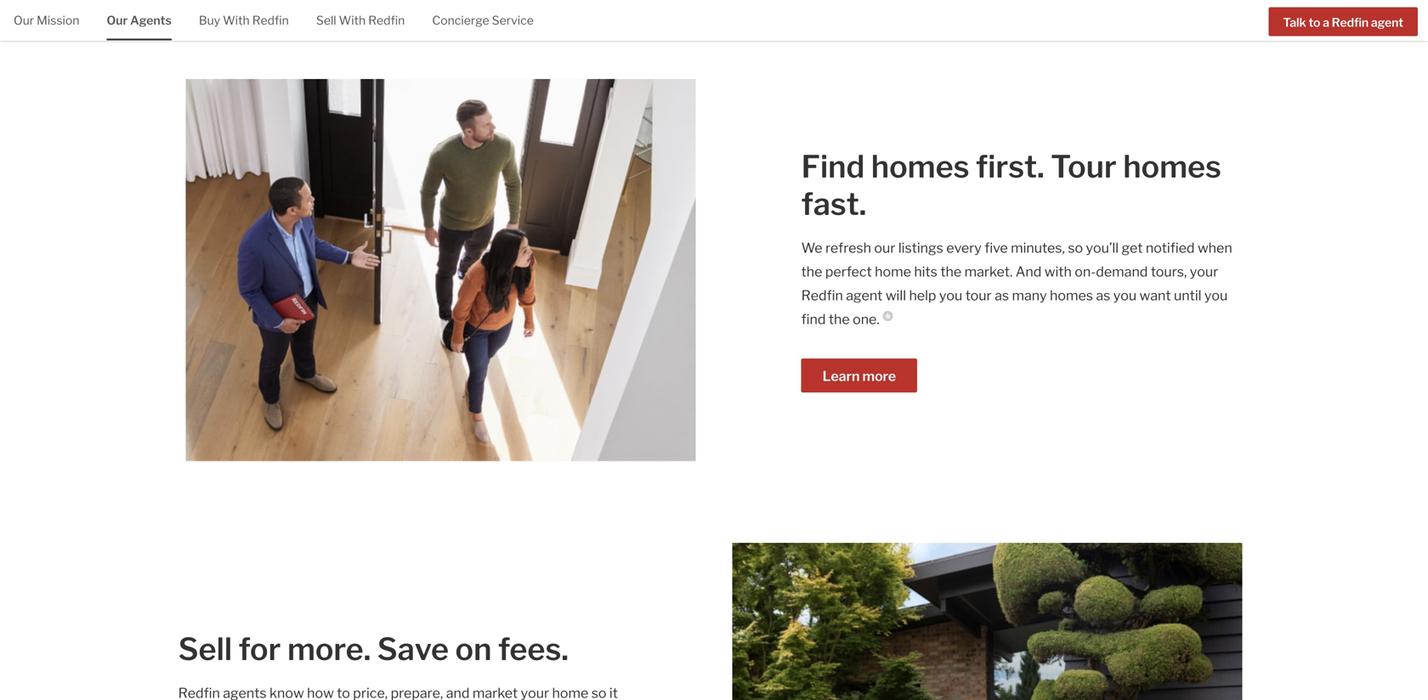 Task type: locate. For each thing, give the bounding box(es) containing it.
our
[[14, 13, 34, 28], [107, 13, 128, 28]]

fast.
[[802, 185, 867, 223]]

the right hits
[[941, 263, 962, 280]]

1 vertical spatial agent
[[846, 287, 883, 304]]

redfin left the concierge
[[368, 13, 405, 28]]

fees.
[[498, 631, 569, 668]]

you down demand
[[1114, 287, 1137, 304]]

1 vertical spatial sell
[[178, 631, 232, 668]]

demand
[[1096, 263, 1148, 280]]

0 horizontal spatial you
[[940, 287, 963, 304]]

agent
[[1372, 15, 1404, 30], [846, 287, 883, 304]]

agent up one.
[[846, 287, 883, 304]]

a for sale yard sign in front of a brick building image
[[186, 79, 696, 462]]

2 horizontal spatial you
[[1205, 287, 1228, 304]]

listings
[[899, 240, 944, 256]]

our left agents
[[107, 13, 128, 28]]

homes inside we refresh our listings every five minutes, so you'll get notified when the perfect home hits the market. and with on-demand tours, your redfin agent will help you tour as many homes as you want until you find the one.
[[1050, 287, 1094, 304]]

our mission
[[14, 13, 79, 28]]

market.
[[965, 263, 1013, 280]]

sell
[[316, 13, 336, 28], [178, 631, 232, 668]]

agent inside we refresh our listings every five minutes, so you'll get notified when the perfect home hits the market. and with on-demand tours, your redfin agent will help you tour as many homes as you want until you find the one.
[[846, 287, 883, 304]]

find homes first. tour homes fast.
[[802, 148, 1222, 223]]

the right find
[[829, 311, 850, 328]]

the down the we at the top of the page
[[802, 263, 823, 280]]

five
[[985, 240, 1008, 256]]

0 horizontal spatial agent
[[846, 287, 883, 304]]

our for our mission
[[14, 13, 34, 28]]

homes down with
[[1050, 287, 1094, 304]]

learn more
[[823, 368, 896, 385]]

you down your at the right top of the page
[[1205, 287, 1228, 304]]

1 horizontal spatial homes
[[1050, 287, 1094, 304]]

find
[[802, 148, 865, 185]]

you left tour
[[940, 287, 963, 304]]

our for our agents
[[107, 13, 128, 28]]

sell with redfin link
[[316, 0, 405, 39]]

as right tour
[[995, 287, 1009, 304]]

redfin up find
[[802, 287, 843, 304]]

buy
[[199, 13, 220, 28]]

0 horizontal spatial as
[[995, 287, 1009, 304]]

agent right a
[[1372, 15, 1404, 30]]

0 horizontal spatial the
[[802, 263, 823, 280]]

0 horizontal spatial our
[[14, 13, 34, 28]]

1 horizontal spatial agent
[[1372, 15, 1404, 30]]

0 vertical spatial sell
[[316, 13, 336, 28]]

sell inside sell with redfin link
[[316, 13, 336, 28]]

0 horizontal spatial with
[[223, 13, 250, 28]]

you'll
[[1086, 240, 1119, 256]]

tour
[[1051, 148, 1117, 185]]

on-
[[1075, 263, 1096, 280]]

redfin
[[252, 13, 289, 28], [368, 13, 405, 28], [1332, 15, 1369, 30], [802, 287, 843, 304]]

1 with from the left
[[223, 13, 250, 28]]

redfin right a
[[1332, 15, 1369, 30]]

as down demand
[[1097, 287, 1111, 304]]

sell for sell with redfin
[[316, 13, 336, 28]]

2 with from the left
[[339, 13, 366, 28]]

homes up listings
[[872, 148, 970, 185]]

0 vertical spatial agent
[[1372, 15, 1404, 30]]

1 horizontal spatial with
[[339, 13, 366, 28]]

0 horizontal spatial sell
[[178, 631, 232, 668]]

first.
[[976, 148, 1045, 185]]

2 our from the left
[[107, 13, 128, 28]]

with
[[223, 13, 250, 28], [339, 13, 366, 28]]

a
[[1323, 15, 1330, 30]]

the
[[802, 263, 823, 280], [941, 263, 962, 280], [829, 311, 850, 328]]

disclaimer image
[[883, 311, 894, 321]]

homes
[[872, 148, 970, 185], [1124, 148, 1222, 185], [1050, 287, 1094, 304]]

3 you from the left
[[1205, 287, 1228, 304]]

one.
[[853, 311, 880, 328]]

agents
[[130, 13, 172, 28]]

1 horizontal spatial our
[[107, 13, 128, 28]]

1 horizontal spatial as
[[1097, 287, 1111, 304]]

agent inside button
[[1372, 15, 1404, 30]]

2 horizontal spatial the
[[941, 263, 962, 280]]

refresh
[[826, 240, 872, 256]]

you
[[940, 287, 963, 304], [1114, 287, 1137, 304], [1205, 287, 1228, 304]]

1 you from the left
[[940, 287, 963, 304]]

sell right buy with redfin
[[316, 13, 336, 28]]

will
[[886, 287, 907, 304]]

redfin inside button
[[1332, 15, 1369, 30]]

when
[[1198, 240, 1233, 256]]

every
[[947, 240, 982, 256]]

our inside "link"
[[14, 13, 34, 28]]

1 horizontal spatial sell
[[316, 13, 336, 28]]

talk
[[1284, 15, 1307, 30]]

with for buy
[[223, 13, 250, 28]]

buy with redfin link
[[199, 0, 289, 39]]

1 as from the left
[[995, 287, 1009, 304]]

homes up notified
[[1124, 148, 1222, 185]]

2 horizontal spatial homes
[[1124, 148, 1222, 185]]

sell left the for
[[178, 631, 232, 668]]

1 our from the left
[[14, 13, 34, 28]]

service
[[492, 13, 534, 28]]

concierge service link
[[432, 0, 534, 39]]

as
[[995, 287, 1009, 304], [1097, 287, 1111, 304]]

our left mission
[[14, 13, 34, 28]]

to
[[1309, 15, 1321, 30]]

1 horizontal spatial you
[[1114, 287, 1137, 304]]

our agents
[[107, 13, 172, 28]]



Task type: describe. For each thing, give the bounding box(es) containing it.
with
[[1045, 263, 1072, 280]]

0 horizontal spatial homes
[[872, 148, 970, 185]]

2 you from the left
[[1114, 287, 1137, 304]]

and
[[1016, 263, 1042, 280]]

our
[[875, 240, 896, 256]]

home
[[875, 263, 912, 280]]

perfect
[[826, 263, 872, 280]]

mission
[[37, 13, 79, 28]]

redfin right buy
[[252, 13, 289, 28]]

help
[[909, 287, 937, 304]]

sell with redfin
[[316, 13, 405, 28]]

many
[[1012, 287, 1047, 304]]

tours,
[[1151, 263, 1187, 280]]

learn more button
[[802, 359, 918, 393]]

notified
[[1146, 240, 1195, 256]]

redfin inside we refresh our listings every five minutes, so you'll get notified when the perfect home hits the market. and with on-demand tours, your redfin agent will help you tour as many homes as you want until you find the one.
[[802, 287, 843, 304]]

we refresh our listings every five minutes, so you'll get notified when the perfect home hits the market. and with on-demand tours, your redfin agent will help you tour as many homes as you want until you find the one.
[[802, 240, 1233, 328]]

2 as from the left
[[1097, 287, 1111, 304]]

sell for more. save on fees.
[[178, 631, 569, 668]]

your
[[1190, 263, 1219, 280]]

more
[[863, 368, 896, 385]]

with for sell
[[339, 13, 366, 28]]

talk to a redfin agent button
[[1269, 7, 1418, 36]]

for
[[239, 631, 281, 668]]

save
[[377, 631, 449, 668]]

buy with redfin
[[199, 13, 289, 28]]

find
[[802, 311, 826, 328]]

our agents link
[[107, 0, 172, 39]]

until
[[1174, 287, 1202, 304]]

learn
[[823, 368, 860, 385]]

want
[[1140, 287, 1172, 304]]

hits
[[914, 263, 938, 280]]

so
[[1068, 240, 1084, 256]]

we
[[802, 240, 823, 256]]

sell for sell for more. save on fees.
[[178, 631, 232, 668]]

concierge
[[432, 13, 490, 28]]

tour
[[966, 287, 992, 304]]

1 horizontal spatial the
[[829, 311, 850, 328]]

talk to a redfin agent
[[1284, 15, 1404, 30]]

a couple putting up a sold sign in front of their home image
[[733, 543, 1243, 701]]

minutes,
[[1011, 240, 1065, 256]]

more.
[[287, 631, 371, 668]]

our mission link
[[14, 0, 79, 39]]

concierge service
[[432, 13, 534, 28]]

on
[[455, 631, 492, 668]]

get
[[1122, 240, 1143, 256]]



Task type: vqa. For each thing, say whether or not it's contained in the screenshot.
the 'beds' corresponding to $329,000
no



